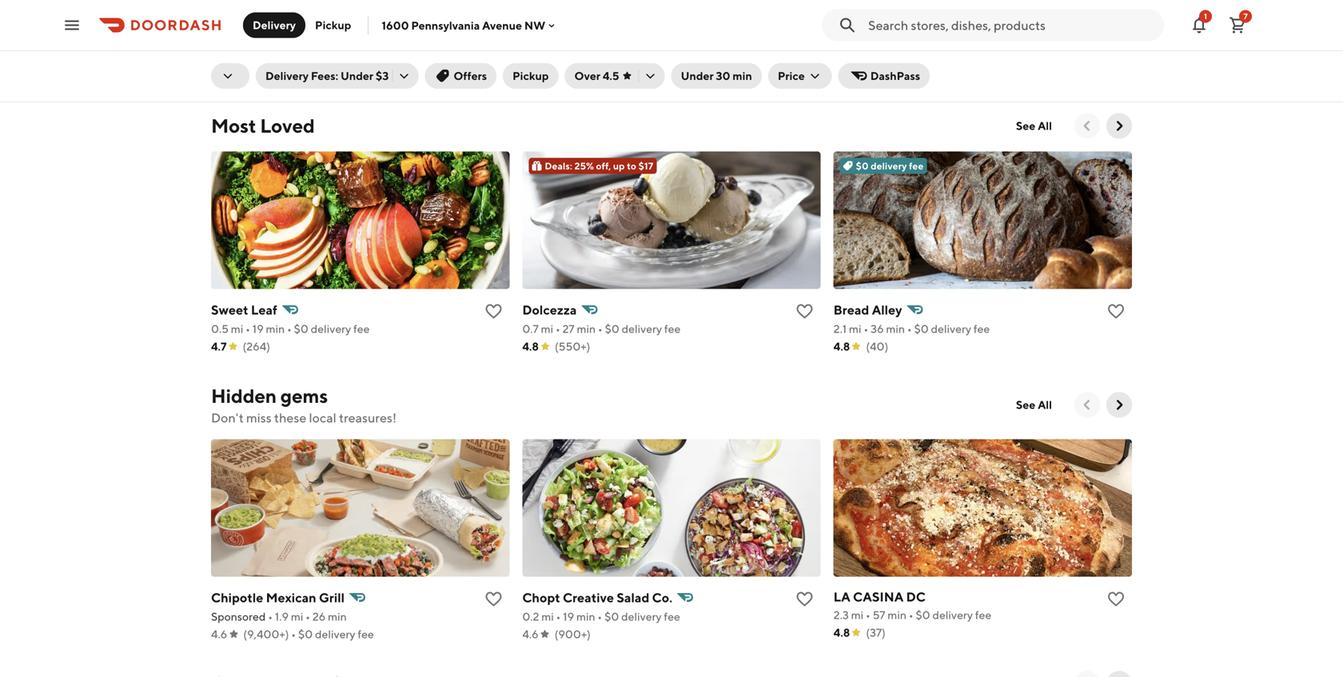 Task type: locate. For each thing, give the bounding box(es) containing it.
1 vertical spatial see
[[1016, 398, 1036, 412]]

1 vertical spatial 30
[[716, 69, 731, 82]]

19 for creative
[[563, 610, 574, 624]]

click to add this store to your saved list image for california tortilla
[[1107, 32, 1126, 51]]

hidden
[[211, 385, 277, 408]]

delivery for delivery fees: under $3
[[266, 69, 309, 82]]

1 next button of carousel image from the top
[[1112, 118, 1128, 134]]

0 vertical spatial delivery
[[253, 18, 296, 32]]

offers button
[[425, 63, 497, 89]]

pickup up coffee
[[315, 18, 351, 32]]

click to add this store to your saved list image left bread
[[795, 302, 815, 321]]

0 vertical spatial 4.7
[[522, 70, 538, 83]]

1 vertical spatial delivery
[[266, 69, 309, 82]]

$​0 for california tortilla
[[916, 52, 931, 65]]

zeleno bites coffee
[[211, 32, 329, 47]]

30 left the price
[[716, 69, 731, 82]]

0.3 down nw
[[522, 52, 539, 65]]

0 vertical spatial next button of carousel image
[[1112, 118, 1128, 134]]

$​0 for sweet leaf
[[294, 322, 309, 336]]

0 vertical spatial see
[[1016, 119, 1036, 132]]

fees:
[[311, 69, 338, 82]]

1 vertical spatial $0
[[298, 628, 313, 641]]

most loved
[[211, 114, 315, 137]]

delivery for 0.5 mi • 19 min • $​0 delivery fee
[[311, 322, 351, 336]]

4.6 for (900+)
[[522, 628, 539, 641]]

min for 2.1 mi • 36 min • $​0 delivery fee
[[886, 322, 905, 336]]

4.6 down 0.2
[[522, 628, 539, 641]]

1 horizontal spatial 4.7
[[522, 70, 538, 83]]

1
[[1204, 12, 1208, 21]]

min for 0.3 mi • 19 min • $​0 delivery fee
[[888, 52, 907, 65]]

19 up "(104)"
[[875, 52, 886, 65]]

2 see all link from the top
[[1007, 392, 1062, 418]]

delivery for 1.1 mi • 30 min • $​0 delivery fee
[[308, 52, 348, 65]]

click to add this store to your saved list image for chopt creative salad co.
[[795, 590, 815, 609]]

0 vertical spatial 30
[[246, 52, 261, 65]]

1.1 mi • 30 min • $​0 delivery fee
[[211, 52, 367, 65]]

min right 27
[[577, 322, 596, 336]]

0.3 up 4.3
[[834, 52, 851, 65]]

2 see all from the top
[[1016, 398, 1052, 412]]

4.7 down the 0.5
[[211, 340, 227, 353]]

click to add this store to your saved list image left "dolcezza" on the top
[[484, 302, 503, 321]]

click to add this store to your saved list image for sweet leaf
[[484, 302, 503, 321]]

delivery
[[253, 18, 296, 32], [266, 69, 309, 82]]

delivery down 1.1 mi • 30 min • $​0 delivery fee
[[266, 69, 309, 82]]

0 horizontal spatial pickup button
[[306, 12, 361, 38]]

0 vertical spatial pickup button
[[306, 12, 361, 38]]

delivery
[[308, 52, 348, 65], [621, 52, 661, 65], [933, 52, 973, 65], [871, 160, 907, 172], [311, 322, 351, 336], [622, 322, 662, 336], [931, 322, 972, 336], [933, 609, 973, 622], [621, 610, 662, 624], [315, 628, 356, 641]]

1 see all link from the top
[[1007, 113, 1062, 139]]

delivery up "bites"
[[253, 18, 296, 32]]

previous button of carousel image
[[1080, 118, 1096, 134], [1080, 397, 1096, 413]]

min up 'dashpass'
[[888, 52, 907, 65]]

30 inside "button"
[[716, 69, 731, 82]]

$​0 for chopt creative salad co.
[[605, 610, 619, 624]]

pickup button left 21
[[503, 63, 559, 89]]

bites
[[255, 32, 286, 47]]

all for chopt creative salad co.
[[1038, 398, 1052, 412]]

delivery for 2.1 mi • 36 min • $​0 delivery fee
[[931, 322, 972, 336]]

$​0 for bread alley
[[914, 322, 929, 336]]

2.3
[[834, 609, 849, 622]]

0 horizontal spatial 4.7
[[211, 340, 227, 353]]

0 vertical spatial previous button of carousel image
[[1080, 118, 1096, 134]]

4.8
[[211, 70, 228, 83], [522, 340, 539, 353], [834, 340, 850, 353], [834, 626, 850, 640]]

$​0 down tortilla
[[916, 52, 931, 65]]

0 horizontal spatial under
[[341, 69, 374, 82]]

0 horizontal spatial 19
[[253, 322, 264, 336]]

0 horizontal spatial 4.6
[[211, 628, 227, 641]]

delivery for 0.3 mi • 21 min • $​0 delivery fee
[[621, 52, 661, 65]]

under
[[341, 69, 374, 82], [681, 69, 714, 82]]

0.3 for 0.3 mi • 19 min • $​0 delivery fee
[[834, 52, 851, 65]]

0 vertical spatial $0
[[856, 160, 869, 172]]

min inside the la casina dc 2.3 mi • 57 min • $​0 delivery fee
[[888, 609, 907, 622]]

min down creative
[[577, 610, 595, 624]]

4.8 down 0.7
[[522, 340, 539, 353]]

mi right 1.1
[[225, 52, 237, 65]]

4.8 down 2.1
[[834, 340, 850, 353]]

30 up (59)
[[246, 52, 261, 65]]

2.1
[[834, 322, 847, 336]]

gems
[[281, 385, 328, 408]]

click to add this store to your saved list image for zeleno bites coffee
[[484, 32, 503, 51]]

fee
[[350, 52, 367, 65], [664, 52, 680, 65], [976, 52, 992, 65], [909, 160, 924, 172], [353, 322, 370, 336], [665, 322, 681, 336], [974, 322, 990, 336], [975, 609, 992, 622], [664, 610, 680, 624], [358, 628, 374, 641]]

1 vertical spatial 19
[[253, 322, 264, 336]]

delivery for 0.2 mi • 19 min • $​0 delivery fee
[[621, 610, 662, 624]]

0.5
[[211, 322, 229, 336]]

1 horizontal spatial pickup
[[513, 69, 549, 82]]

1 horizontal spatial 30
[[716, 69, 731, 82]]

1 see all from the top
[[1016, 119, 1052, 132]]

4.7
[[522, 70, 538, 83], [211, 340, 227, 353]]

pickup button
[[306, 12, 361, 38], [503, 63, 559, 89]]

1 vertical spatial see all
[[1016, 398, 1052, 412]]

0 vertical spatial see all
[[1016, 119, 1052, 132]]

mi down california
[[853, 52, 865, 65]]

21
[[563, 52, 574, 65]]

deals:
[[545, 160, 573, 172]]

2 under from the left
[[681, 69, 714, 82]]

mi right 2.3
[[851, 609, 864, 622]]

2 previous button of carousel image from the top
[[1080, 397, 1096, 413]]

$​0 down the chopt creative salad co.
[[605, 610, 619, 624]]

see all link for dolcezza
[[1007, 113, 1062, 139]]

0 vertical spatial 19
[[875, 52, 886, 65]]

min left the price
[[733, 69, 752, 82]]

mi for dolcezza
[[541, 322, 554, 336]]

1 horizontal spatial under
[[681, 69, 714, 82]]

0 horizontal spatial pickup
[[315, 18, 351, 32]]

previous button of carousel image for chopt creative salad co.
[[1080, 397, 1096, 413]]

19 up the (900+) at the bottom left of the page
[[563, 610, 574, 624]]

see all
[[1016, 119, 1052, 132], [1016, 398, 1052, 412]]

7
[[1244, 12, 1248, 21]]

mi right 0.2
[[542, 610, 554, 624]]

miss
[[246, 410, 272, 426]]

•
[[239, 52, 244, 65], [284, 52, 289, 65], [556, 52, 561, 65], [597, 52, 602, 65], [868, 52, 872, 65], [909, 52, 914, 65], [246, 322, 250, 336], [287, 322, 292, 336], [556, 322, 561, 336], [598, 322, 603, 336], [864, 322, 869, 336], [908, 322, 912, 336], [866, 609, 871, 622], [909, 609, 914, 622], [268, 610, 273, 624], [306, 610, 310, 624], [556, 610, 561, 624], [598, 610, 602, 624], [291, 628, 296, 641]]

up
[[613, 160, 625, 172]]

(37)
[[866, 626, 886, 640]]

click to add this store to your saved list image up offers
[[484, 32, 503, 51]]

0 horizontal spatial 30
[[246, 52, 261, 65]]

fee for 0.3 mi • 21 min • $​0 delivery fee
[[664, 52, 680, 65]]

1 all from the top
[[1038, 119, 1052, 132]]

mi right 2.1
[[849, 322, 862, 336]]

click to add this store to your saved list image
[[484, 32, 503, 51], [795, 32, 815, 51], [484, 302, 503, 321], [795, 302, 815, 321]]

0.7 mi • 27 min • $​0 delivery fee
[[522, 322, 681, 336]]

min right 57
[[888, 609, 907, 622]]

min right 21
[[576, 52, 595, 65]]

(900+)
[[555, 628, 591, 641]]

1 vertical spatial 4.7
[[211, 340, 227, 353]]

2 next button of carousel image from the top
[[1112, 397, 1128, 413]]

next button of carousel image for dolcezza
[[1112, 118, 1128, 134]]

casina
[[853, 590, 904, 605]]

mi right 0.7
[[541, 322, 554, 336]]

min down "bites"
[[263, 52, 282, 65]]

0 vertical spatial see all link
[[1007, 113, 1062, 139]]

0 horizontal spatial 0.3
[[522, 52, 539, 65]]

all
[[1038, 119, 1052, 132], [1038, 398, 1052, 412]]

0.3
[[522, 52, 539, 65], [834, 52, 851, 65]]

$0
[[856, 160, 869, 172], [298, 628, 313, 641]]

2 all from the top
[[1038, 398, 1052, 412]]

$​0 down dc
[[916, 609, 931, 622]]

$​0 right 27
[[605, 322, 620, 336]]

california tortilla
[[834, 32, 937, 47]]

1 vertical spatial previous button of carousel image
[[1080, 397, 1096, 413]]

1 vertical spatial next button of carousel image
[[1112, 397, 1128, 413]]

off,
[[596, 160, 611, 172]]

1 previous button of carousel image from the top
[[1080, 118, 1096, 134]]

4.8 for bread alley
[[834, 340, 850, 353]]

4.6 down sponsored
[[211, 628, 227, 641]]

4.6 for (9,400+)
[[211, 628, 227, 641]]

hidden gems don't miss these local treasures!
[[211, 385, 397, 426]]

pickup button up delivery fees: under $3
[[306, 12, 361, 38]]

19 for leaf
[[253, 322, 264, 336]]

mi for bread alley
[[849, 322, 862, 336]]

sponsored • 1.9 mi • 26 min
[[211, 610, 347, 624]]

4.7 left (31)
[[522, 70, 538, 83]]

2 horizontal spatial 19
[[875, 52, 886, 65]]

over 4.5 button
[[565, 63, 665, 89]]

$​0 for zeleno bites coffee
[[291, 52, 305, 65]]

4.8 down 1.1
[[211, 70, 228, 83]]

fee inside the la casina dc 2.3 mi • 57 min • $​0 delivery fee
[[975, 609, 992, 622]]

2 see from the top
[[1016, 398, 1036, 412]]

4.7 for 0.5 mi • 19 min • $​0 delivery fee
[[211, 340, 227, 353]]

nw
[[525, 19, 546, 32]]

mi right the 0.5
[[231, 322, 243, 336]]

1 horizontal spatial 19
[[563, 610, 574, 624]]

min
[[263, 52, 282, 65], [576, 52, 595, 65], [888, 52, 907, 65], [733, 69, 752, 82], [266, 322, 285, 336], [577, 322, 596, 336], [886, 322, 905, 336], [888, 609, 907, 622], [328, 610, 347, 624], [577, 610, 595, 624]]

next button of carousel image
[[1112, 118, 1128, 134], [1112, 397, 1128, 413]]

fee for 2.1 mi • 36 min • $​0 delivery fee
[[974, 322, 990, 336]]

1 0.3 from the left
[[522, 52, 539, 65]]

1 horizontal spatial 0.3
[[834, 52, 851, 65]]

mi right 1.9
[[291, 610, 303, 624]]

1.9
[[275, 610, 289, 624]]

see for chopt creative salad co.
[[1016, 398, 1036, 412]]

2 0.3 from the left
[[834, 52, 851, 65]]

1 4.6 from the left
[[211, 628, 227, 641]]

$​0 down coffee
[[291, 52, 305, 65]]

see all for chopt creative salad co.
[[1016, 398, 1052, 412]]

2 vertical spatial 19
[[563, 610, 574, 624]]

$​0 up gems
[[294, 322, 309, 336]]

$​0 right 36
[[914, 322, 929, 336]]

1 vertical spatial pickup button
[[503, 63, 559, 89]]

min down leaf
[[266, 322, 285, 336]]

pickup left (31)
[[513, 69, 549, 82]]

see
[[1016, 119, 1036, 132], [1016, 398, 1036, 412]]

30
[[246, 52, 261, 65], [716, 69, 731, 82]]

1 vertical spatial all
[[1038, 398, 1052, 412]]

avenue
[[482, 19, 522, 32]]

0.2
[[522, 610, 539, 624]]

2 items, open order cart image
[[1228, 16, 1248, 35]]

19 up (264) in the left of the page
[[253, 322, 264, 336]]

1 see from the top
[[1016, 119, 1036, 132]]

mi left 21
[[542, 52, 554, 65]]

mi for california tortilla
[[853, 52, 865, 65]]

min right 36
[[886, 322, 905, 336]]

1 vertical spatial see all link
[[1007, 392, 1062, 418]]

$​0
[[291, 52, 305, 65], [604, 52, 619, 65], [916, 52, 931, 65], [294, 322, 309, 336], [605, 322, 620, 336], [914, 322, 929, 336], [916, 609, 931, 622], [605, 610, 619, 624]]

click to add this store to your saved list image
[[1107, 32, 1126, 51], [1107, 302, 1126, 321], [484, 590, 503, 609], [795, 590, 815, 609], [1107, 590, 1126, 609]]

coffee
[[288, 32, 329, 47]]

0 vertical spatial all
[[1038, 119, 1052, 132]]

under inside "button"
[[681, 69, 714, 82]]

see all for dolcezza
[[1016, 119, 1052, 132]]

4.7 for 0.3 mi • 21 min • $​0 delivery fee
[[522, 70, 538, 83]]

fee for 0.5 mi • 19 min • $​0 delivery fee
[[353, 322, 370, 336]]

4.6
[[211, 628, 227, 641], [522, 628, 539, 641]]

19
[[875, 52, 886, 65], [253, 322, 264, 336], [563, 610, 574, 624]]

click to add this store to your saved list image for bread alley
[[1107, 302, 1126, 321]]

pickup
[[315, 18, 351, 32], [513, 69, 549, 82]]

4.5
[[603, 69, 619, 82]]

1 horizontal spatial 4.6
[[522, 628, 539, 641]]

delivery inside delivery button
[[253, 18, 296, 32]]

2 4.6 from the left
[[522, 628, 539, 641]]

don't
[[211, 410, 244, 426]]



Task type: vqa. For each thing, say whether or not it's contained in the screenshot.
mi associated with Zeleno Bites Coffee
yes



Task type: describe. For each thing, give the bounding box(es) containing it.
treasures!
[[339, 410, 397, 426]]

$​0 inside the la casina dc 2.3 mi • 57 min • $​0 delivery fee
[[916, 609, 931, 622]]

tortilla
[[895, 32, 937, 47]]

(40)
[[866, 340, 889, 353]]

most
[[211, 114, 256, 137]]

4.8 down 2.3
[[834, 626, 850, 640]]

4.3
[[834, 70, 850, 83]]

chipotle
[[211, 590, 263, 606]]

(550+)
[[555, 340, 591, 353]]

1.1
[[211, 52, 222, 65]]

delivery button
[[243, 12, 306, 38]]

dashpass
[[871, 69, 921, 82]]

1600
[[382, 19, 409, 32]]

fee for 1.1 mi • 30 min • $​0 delivery fee
[[350, 52, 367, 65]]

0.3 for 0.3 mi • 21 min • $​0 delivery fee
[[522, 52, 539, 65]]

1 under from the left
[[341, 69, 374, 82]]

(31)
[[554, 70, 572, 83]]

bread alley
[[834, 302, 903, 318]]

(264)
[[243, 340, 270, 353]]

most loved link
[[211, 113, 315, 139]]

0.5 mi • 19 min • $​0 delivery fee
[[211, 322, 370, 336]]

0.3 mi • 21 min • $​0 delivery fee
[[522, 52, 680, 65]]

chipotle mexican grill
[[211, 590, 345, 606]]

min for 0.7 mi • 27 min • $​0 delivery fee
[[577, 322, 596, 336]]

27
[[563, 322, 575, 336]]

mi for zeleno bites coffee
[[225, 52, 237, 65]]

dc
[[907, 590, 926, 605]]

click to add this store to your saved list image up price button
[[795, 32, 815, 51]]

4.8 for dolcezza
[[522, 340, 539, 353]]

1 vertical spatial pickup
[[513, 69, 549, 82]]

min inside "button"
[[733, 69, 752, 82]]

57
[[873, 609, 886, 622]]

pennsylvania
[[411, 19, 480, 32]]

mi for chopt creative salad co.
[[542, 610, 554, 624]]

26
[[313, 610, 326, 624]]

min for 0.2 mi • 19 min • $​0 delivery fee
[[577, 610, 595, 624]]

delivery for 0.7 mi • 27 min • $​0 delivery fee
[[622, 322, 662, 336]]

co.
[[652, 590, 673, 606]]

36
[[871, 322, 884, 336]]

sweet
[[211, 302, 248, 318]]

previous button of carousel image for dolcezza
[[1080, 118, 1096, 134]]

see all link for chopt creative salad co.
[[1007, 392, 1062, 418]]

1600 pennsylvania avenue nw button
[[382, 19, 558, 32]]

mexican
[[266, 590, 316, 606]]

creative
[[563, 590, 614, 606]]

chopt creative salad co.
[[522, 590, 673, 606]]

california
[[834, 32, 892, 47]]

see for dolcezza
[[1016, 119, 1036, 132]]

1600 pennsylvania avenue nw
[[382, 19, 546, 32]]

click to add this store to your saved list image for dolcezza
[[795, 302, 815, 321]]

price
[[778, 69, 805, 82]]

0.7
[[522, 322, 539, 336]]

$3
[[376, 69, 389, 82]]

all for dolcezza
[[1038, 119, 1052, 132]]

sponsored
[[211, 610, 266, 624]]

under 30 min
[[681, 69, 752, 82]]

click to add this store to your saved list image for chipotle mexican grill
[[484, 590, 503, 609]]

delivery fees: under $3
[[266, 69, 389, 82]]

fee for 0.7 mi • 27 min • $​0 delivery fee
[[665, 322, 681, 336]]

dashpass button
[[839, 63, 930, 89]]

offers
[[454, 69, 487, 82]]

fee for 0.3 mi • 19 min • $​0 delivery fee
[[976, 52, 992, 65]]

0 horizontal spatial $0
[[298, 628, 313, 641]]

alley
[[872, 302, 903, 318]]

next button of carousel image for chopt creative salad co.
[[1112, 397, 1128, 413]]

zeleno
[[211, 32, 252, 47]]

25%
[[575, 160, 594, 172]]

0.2 mi • 19 min • $​0 delivery fee
[[522, 610, 680, 624]]

min for 0.5 mi • 19 min • $​0 delivery fee
[[266, 322, 285, 336]]

2.1 mi • 36 min • $​0 delivery fee
[[834, 322, 990, 336]]

min for 1.1 mi • 30 min • $​0 delivery fee
[[263, 52, 282, 65]]

min for 0.3 mi • 21 min • $​0 delivery fee
[[576, 52, 595, 65]]

loved
[[260, 114, 315, 137]]

$​0 for dolcezza
[[605, 322, 620, 336]]

price button
[[768, 63, 832, 89]]

7 button
[[1222, 9, 1254, 41]]

fee for 0.2 mi • 19 min • $​0 delivery fee
[[664, 610, 680, 624]]

• $0 delivery fee
[[289, 628, 374, 641]]

la
[[834, 590, 851, 605]]

notification bell image
[[1190, 16, 1209, 35]]

4.8 for zeleno bites coffee
[[211, 70, 228, 83]]

$17
[[639, 160, 654, 172]]

1 horizontal spatial pickup button
[[503, 63, 559, 89]]

0.3 mi • 19 min • $​0 delivery fee
[[834, 52, 992, 65]]

chopt
[[522, 590, 560, 606]]

salad
[[617, 590, 650, 606]]

deals: 25% off, up to $17
[[545, 160, 654, 172]]

0 vertical spatial pickup
[[315, 18, 351, 32]]

19 for tortilla
[[875, 52, 886, 65]]

over
[[575, 69, 601, 82]]

local
[[309, 410, 337, 426]]

(9,400+)
[[243, 628, 289, 641]]

(104)
[[866, 70, 892, 83]]

delivery for delivery
[[253, 18, 296, 32]]

leaf
[[251, 302, 277, 318]]

under 30 min button
[[671, 63, 762, 89]]

delivery inside the la casina dc 2.3 mi • 57 min • $​0 delivery fee
[[933, 609, 973, 622]]

mi inside the la casina dc 2.3 mi • 57 min • $​0 delivery fee
[[851, 609, 864, 622]]

1 horizontal spatial $0
[[856, 160, 869, 172]]

$0 delivery fee
[[856, 160, 924, 172]]

min right 26
[[328, 610, 347, 624]]

(59)
[[244, 70, 265, 83]]

dolcezza
[[522, 302, 577, 318]]

these
[[274, 410, 307, 426]]

la casina dc 2.3 mi • 57 min • $​0 delivery fee
[[834, 590, 992, 622]]

mi for sweet leaf
[[231, 322, 243, 336]]

Store search: begin typing to search for stores available on DoorDash text field
[[869, 16, 1155, 34]]

over 4.5
[[575, 69, 619, 82]]

bread
[[834, 302, 870, 318]]

to
[[627, 160, 637, 172]]

delivery for 0.3 mi • 19 min • $​0 delivery fee
[[933, 52, 973, 65]]

grill
[[319, 590, 345, 606]]

open menu image
[[62, 16, 82, 35]]

$​0 up 4.5 at top left
[[604, 52, 619, 65]]



